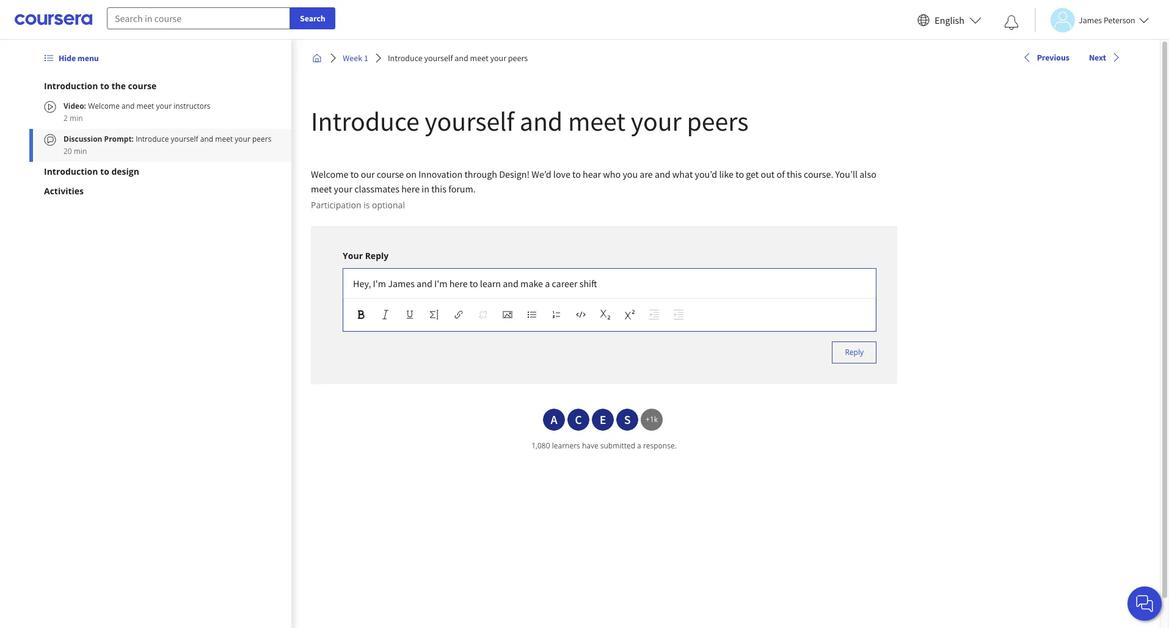 Task type: locate. For each thing, give the bounding box(es) containing it.
1 vertical spatial course
[[377, 168, 404, 180]]

0 horizontal spatial here
[[402, 183, 420, 195]]

design
[[111, 166, 139, 177]]

min
[[70, 113, 83, 123], [74, 146, 87, 156]]

you
[[623, 168, 638, 180]]

to left the design
[[100, 166, 109, 177]]

course up classmates
[[377, 168, 404, 180]]

your inside discussion prompt: introduce yourself and meet your peers 20 min
[[235, 134, 250, 144]]

show notifications image
[[1005, 15, 1019, 30]]

introduction to design button
[[44, 166, 277, 178]]

0 horizontal spatial this
[[432, 183, 447, 195]]

0 horizontal spatial a
[[545, 277, 550, 290]]

forum.
[[449, 183, 476, 195]]

2 introduction from the top
[[44, 166, 98, 177]]

meet inside discussion prompt: introduce yourself and meet your peers 20 min
[[215, 134, 233, 144]]

1 horizontal spatial james
[[1079, 14, 1103, 25]]

yourself inside discussion prompt: introduce yourself and meet your peers 20 min
[[171, 134, 198, 144]]

english
[[935, 14, 965, 26]]

james right hey,
[[388, 277, 415, 290]]

introduction for introduction to the course
[[44, 80, 98, 92]]

c
[[575, 412, 582, 427]]

out
[[761, 168, 775, 180]]

1 horizontal spatial here
[[450, 277, 468, 290]]

peterson
[[1104, 14, 1136, 25]]

0 vertical spatial reply
[[365, 250, 389, 262]]

and inside discussion prompt: introduce yourself and meet your peers 20 min
[[200, 134, 213, 144]]

1 horizontal spatial this
[[787, 168, 802, 180]]

0 horizontal spatial peers
[[252, 134, 272, 144]]

0 horizontal spatial welcome
[[88, 101, 120, 111]]

0 vertical spatial introduce yourself and meet your peers
[[388, 53, 528, 64]]

to right the love
[[573, 168, 581, 180]]

reply inside button
[[846, 347, 864, 358]]

0 vertical spatial james
[[1079, 14, 1103, 25]]

0 horizontal spatial reply
[[365, 250, 389, 262]]

introduction to the course button
[[44, 80, 277, 92]]

make
[[521, 277, 543, 290]]

you'll
[[836, 168, 858, 180]]

on
[[406, 168, 417, 180]]

your
[[490, 53, 507, 64], [156, 101, 172, 111], [631, 105, 682, 138], [235, 134, 250, 144], [334, 183, 353, 195]]

1 vertical spatial here
[[450, 277, 468, 290]]

participation
[[311, 199, 362, 211]]

submitted
[[601, 441, 636, 451]]

1 horizontal spatial i'm
[[435, 277, 448, 290]]

activities button
[[44, 185, 277, 197]]

to left our
[[351, 168, 359, 180]]

1 vertical spatial james
[[388, 277, 415, 290]]

introduce right "1"
[[388, 53, 423, 64]]

course
[[128, 80, 157, 92], [377, 168, 404, 180]]

participation is optional
[[311, 199, 405, 211]]

s
[[624, 412, 631, 427]]

2 horizontal spatial peers
[[687, 105, 749, 138]]

0 vertical spatial min
[[70, 113, 83, 123]]

love
[[554, 168, 571, 180]]

optional
[[372, 199, 405, 211]]

reply
[[365, 250, 389, 262], [846, 347, 864, 358]]

a left response.
[[638, 441, 642, 451]]

introduction to the course
[[44, 80, 157, 92]]

1 vertical spatial introduce yourself and meet your peers
[[311, 105, 749, 138]]

and
[[455, 53, 468, 64], [122, 101, 135, 111], [520, 105, 563, 138], [200, 134, 213, 144], [655, 168, 671, 180], [417, 277, 433, 290], [503, 277, 519, 290]]

here inside your reply text field
[[450, 277, 468, 290]]

min right 2
[[70, 113, 83, 123]]

0 horizontal spatial i'm
[[373, 277, 386, 290]]

course right the on the left
[[128, 80, 157, 92]]

reply button
[[833, 342, 877, 364]]

i'm right hey,
[[373, 277, 386, 290]]

i'm
[[373, 277, 386, 290], [435, 277, 448, 290]]

here left learn
[[450, 277, 468, 290]]

0 horizontal spatial course
[[128, 80, 157, 92]]

min inside video: welcome and meet your instructors 2 min
[[70, 113, 83, 123]]

1 i'm from the left
[[373, 277, 386, 290]]

to inside your reply text field
[[470, 277, 478, 290]]

activities
[[44, 185, 84, 197]]

to left learn
[[470, 277, 478, 290]]

1 introduction from the top
[[44, 80, 98, 92]]

search
[[300, 13, 326, 24]]

your inside the welcome to our course on innovation through design! we'd love to hear who you are and what you'd like to get out of this course. you'll also meet your classmates here in this forum.
[[334, 183, 353, 195]]

a right make
[[545, 277, 550, 290]]

a
[[545, 277, 550, 290], [638, 441, 642, 451]]

through
[[465, 168, 498, 180]]

1 vertical spatial a
[[638, 441, 642, 451]]

1 horizontal spatial welcome
[[311, 168, 349, 180]]

learn
[[480, 277, 501, 290]]

0 vertical spatial this
[[787, 168, 802, 180]]

1 horizontal spatial course
[[377, 168, 404, 180]]

this
[[787, 168, 802, 180], [432, 183, 447, 195]]

1 vertical spatial introduction
[[44, 166, 98, 177]]

1 vertical spatial reply
[[846, 347, 864, 358]]

james
[[1079, 14, 1103, 25], [388, 277, 415, 290]]

0 vertical spatial introduction
[[44, 80, 98, 92]]

1 horizontal spatial peers
[[508, 53, 528, 64]]

here down on
[[402, 183, 420, 195]]

in
[[422, 183, 430, 195]]

introduction down 20 on the left of the page
[[44, 166, 98, 177]]

introduction for introduction to design
[[44, 166, 98, 177]]

peers
[[508, 53, 528, 64], [687, 105, 749, 138], [252, 134, 272, 144]]

min down 'discussion'
[[74, 146, 87, 156]]

i'm left learn
[[435, 277, 448, 290]]

week 1
[[343, 53, 368, 64]]

your reply
[[343, 250, 389, 262]]

to
[[100, 80, 109, 92], [100, 166, 109, 177], [351, 168, 359, 180], [573, 168, 581, 180], [736, 168, 744, 180], [470, 277, 478, 290]]

prompt:
[[104, 134, 134, 144]]

welcome down introduction to the course
[[88, 101, 120, 111]]

learners
[[552, 441, 580, 451]]

to inside introduction to design dropdown button
[[100, 166, 109, 177]]

hide menu button
[[39, 47, 104, 69]]

1 horizontal spatial reply
[[846, 347, 864, 358]]

meet
[[470, 53, 489, 64], [137, 101, 154, 111], [568, 105, 626, 138], [215, 134, 233, 144], [311, 183, 332, 195]]

here
[[402, 183, 420, 195], [450, 277, 468, 290]]

introduction
[[44, 80, 98, 92], [44, 166, 98, 177]]

1k
[[650, 414, 658, 425]]

0 horizontal spatial james
[[388, 277, 415, 290]]

discussion prompt: introduce yourself and meet your peers 20 min
[[64, 134, 272, 156]]

welcome inside the welcome to our course on innovation through design! we'd love to hear who you are and what you'd like to get out of this course. you'll also meet your classmates here in this forum.
[[311, 168, 349, 180]]

welcome
[[88, 101, 120, 111], [311, 168, 349, 180]]

hide
[[59, 53, 76, 64]]

your inside video: welcome and meet your instructors 2 min
[[156, 101, 172, 111]]

introduction up video:
[[44, 80, 98, 92]]

a inside your reply text field
[[545, 277, 550, 290]]

1
[[364, 53, 368, 64]]

introduce yourself and meet your peers
[[388, 53, 528, 64], [311, 105, 749, 138]]

yourself
[[424, 53, 453, 64], [425, 105, 515, 138], [171, 134, 198, 144]]

this right in
[[432, 183, 447, 195]]

1,080
[[532, 441, 550, 451]]

who
[[603, 168, 621, 180]]

are
[[640, 168, 653, 180]]

james peterson button
[[1035, 8, 1150, 32]]

introduce down video: welcome and meet your instructors 2 min
[[136, 134, 169, 144]]

course for our
[[377, 168, 404, 180]]

0 vertical spatial here
[[402, 183, 420, 195]]

course inside dropdown button
[[128, 80, 157, 92]]

1 vertical spatial welcome
[[311, 168, 349, 180]]

what
[[673, 168, 693, 180]]

0 vertical spatial course
[[128, 80, 157, 92]]

0 vertical spatial welcome
[[88, 101, 120, 111]]

design!
[[500, 168, 530, 180]]

0 vertical spatial a
[[545, 277, 550, 290]]

like
[[720, 168, 734, 180]]

previous
[[1038, 52, 1070, 63]]

is
[[364, 199, 370, 211]]

this right of
[[787, 168, 802, 180]]

to left the on the left
[[100, 80, 109, 92]]

welcome up participation
[[311, 168, 349, 180]]

course inside the welcome to our course on innovation through design! we'd love to hear who you are and what you'd like to get out of this course. you'll also meet your classmates here in this forum.
[[377, 168, 404, 180]]

the
[[111, 80, 126, 92]]

1 vertical spatial min
[[74, 146, 87, 156]]

james left peterson
[[1079, 14, 1103, 25]]

welcome to our course on innovation through design! we'd love to hear who you are and what you'd like to get out of this course. you'll also meet your classmates here in this forum.
[[311, 168, 879, 195]]



Task type: vqa. For each thing, say whether or not it's contained in the screenshot.
rightmost Computer
no



Task type: describe. For each thing, give the bounding box(es) containing it.
peers inside discussion prompt: introduce yourself and meet your peers 20 min
[[252, 134, 272, 144]]

week
[[343, 53, 362, 64]]

and inside the welcome to our course on innovation through design! we'd love to hear who you are and what you'd like to get out of this course. you'll also meet your classmates here in this forum.
[[655, 168, 671, 180]]

1,080 learners have submitted a response.
[[532, 441, 677, 451]]

week 1 link
[[338, 47, 373, 69]]

welcome inside video: welcome and meet your instructors 2 min
[[88, 101, 120, 111]]

instructors
[[174, 101, 211, 111]]

discussion
[[64, 134, 102, 144]]

response.
[[644, 441, 677, 451]]

and inside video: welcome and meet your instructors 2 min
[[122, 101, 135, 111]]

video: welcome and meet your instructors 2 min
[[64, 101, 211, 123]]

chat with us image
[[1136, 594, 1155, 614]]

introduction to design
[[44, 166, 139, 177]]

shift
[[580, 277, 597, 290]]

our
[[361, 168, 375, 180]]

Search in course text field
[[107, 7, 290, 29]]

1 vertical spatial this
[[432, 183, 447, 195]]

coursera image
[[15, 10, 92, 29]]

1 horizontal spatial a
[[638, 441, 642, 451]]

english button
[[913, 0, 987, 40]]

previous button
[[1018, 47, 1075, 69]]

james peterson
[[1079, 14, 1136, 25]]

min inside discussion prompt: introduce yourself and meet your peers 20 min
[[74, 146, 87, 156]]

career
[[552, 277, 578, 290]]

next button
[[1085, 47, 1126, 69]]

course.
[[804, 168, 834, 180]]

james inside your reply text field
[[388, 277, 415, 290]]

to left get
[[736, 168, 744, 180]]

hide menu
[[59, 53, 99, 64]]

video:
[[64, 101, 86, 111]]

james inside dropdown button
[[1079, 14, 1103, 25]]

search button
[[290, 7, 335, 29]]

to inside introduction to the course dropdown button
[[100, 80, 109, 92]]

here inside the welcome to our course on innovation through design! we'd love to hear who you are and what you'd like to get out of this course. you'll also meet your classmates here in this forum.
[[402, 183, 420, 195]]

e
[[600, 412, 607, 427]]

hear
[[583, 168, 601, 180]]

20
[[64, 146, 72, 156]]

next
[[1090, 52, 1107, 63]]

innovation
[[419, 168, 463, 180]]

+ 1k
[[646, 414, 658, 425]]

hey, i'm james and i'm here to learn and make a career shift
[[353, 277, 597, 290]]

introduce up our
[[311, 105, 420, 138]]

a
[[551, 412, 558, 427]]

meet inside the welcome to our course on innovation through design! we'd love to hear who you are and what you'd like to get out of this course. you'll also meet your classmates here in this forum.
[[311, 183, 332, 195]]

home image
[[312, 53, 322, 63]]

of
[[777, 168, 785, 180]]

your
[[343, 250, 363, 262]]

Your Reply text field
[[353, 276, 867, 291]]

menu
[[78, 53, 99, 64]]

classmates
[[355, 183, 400, 195]]

course for the
[[128, 80, 157, 92]]

also
[[860, 168, 877, 180]]

introduce inside discussion prompt: introduce yourself and meet your peers 20 min
[[136, 134, 169, 144]]

2 i'm from the left
[[435, 277, 448, 290]]

we'd
[[532, 168, 552, 180]]

meet inside video: welcome and meet your instructors 2 min
[[137, 101, 154, 111]]

introduce yourself and meet your peers link
[[383, 47, 533, 69]]

hey,
[[353, 277, 371, 290]]

+
[[646, 414, 650, 425]]

get
[[746, 168, 759, 180]]

2
[[64, 113, 68, 123]]

have
[[582, 441, 599, 451]]

you'd
[[695, 168, 718, 180]]



